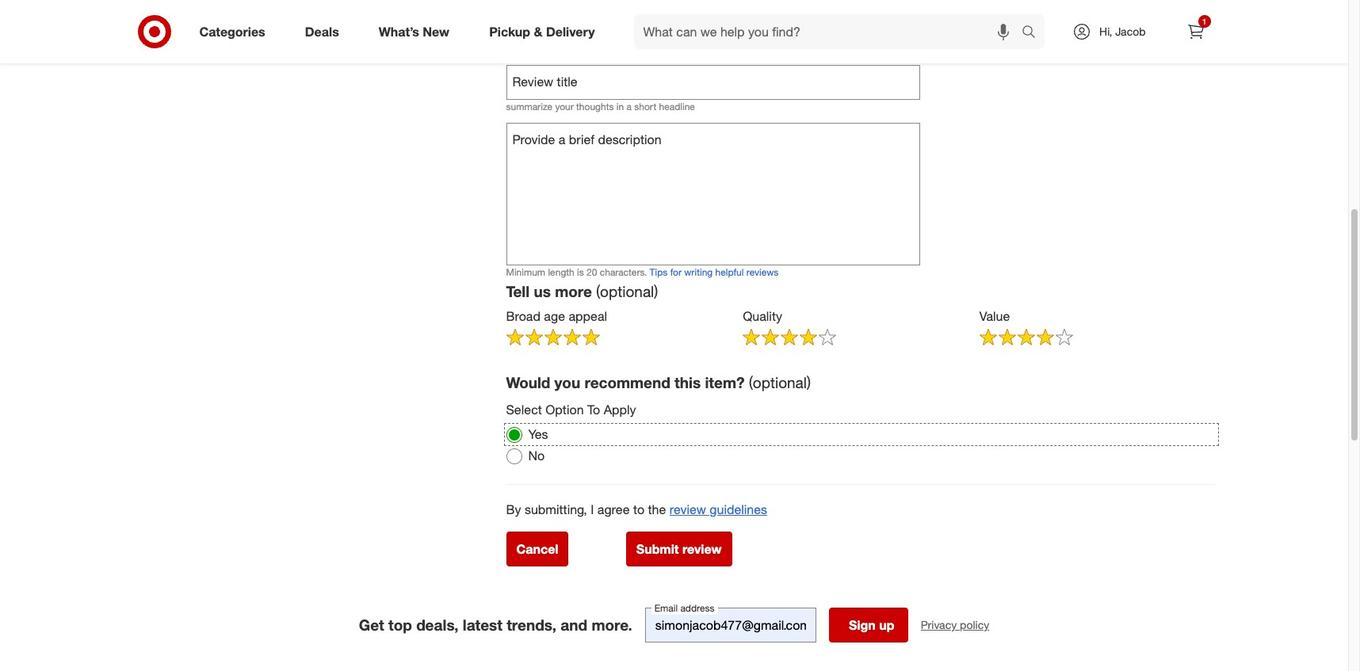 Task type: describe. For each thing, give the bounding box(es) containing it.
sign up button
[[829, 608, 909, 643]]

recommend
[[585, 373, 671, 391]]

write your review
[[506, 40, 630, 58]]

and
[[561, 616, 588, 634]]

option
[[546, 402, 584, 418]]

1 vertical spatial review
[[670, 502, 706, 518]]

summarize
[[506, 101, 553, 113]]

what's
[[379, 23, 419, 39]]

to
[[634, 502, 645, 518]]

tips
[[650, 266, 668, 278]]

reviews
[[747, 266, 779, 278]]

trends,
[[507, 616, 557, 634]]

delivery
[[546, 23, 595, 39]]

1 horizontal spatial (optional)
[[749, 373, 811, 391]]

top
[[389, 616, 412, 634]]

categories
[[199, 23, 265, 39]]

tell us more (optional)
[[506, 282, 659, 301]]

value
[[980, 308, 1010, 324]]

jacob
[[1116, 25, 1146, 38]]

write
[[506, 40, 544, 58]]

0 vertical spatial (optional)
[[596, 282, 659, 301]]

appeal
[[569, 308, 607, 324]]

sign
[[849, 618, 876, 633]]

20
[[587, 266, 597, 278]]

in
[[617, 101, 624, 113]]

cancel link
[[506, 532, 569, 567]]

cancel
[[517, 541, 559, 557]]

minimum
[[506, 266, 546, 278]]

privacy policy link
[[921, 618, 990, 633]]

select option to apply
[[506, 402, 636, 418]]

broad age appeal
[[506, 308, 607, 324]]

deals
[[305, 23, 339, 39]]

by
[[506, 502, 521, 518]]

privacy
[[921, 618, 957, 632]]

minimum length is 20 characters. tips for writing helpful reviews
[[506, 266, 779, 278]]

submit
[[637, 541, 679, 557]]

new
[[423, 23, 450, 39]]

get
[[359, 616, 384, 634]]

pickup & delivery link
[[476, 14, 615, 49]]

0 vertical spatial review
[[584, 40, 630, 58]]

guidelines
[[710, 502, 768, 518]]

length
[[548, 266, 575, 278]]

up
[[880, 618, 895, 633]]

policy
[[960, 618, 990, 632]]

summarize your thoughts in a short headline
[[506, 101, 695, 113]]

search button
[[1015, 14, 1053, 52]]

you
[[555, 373, 581, 391]]

what's new
[[379, 23, 450, 39]]

item?
[[705, 373, 745, 391]]

submit review
[[637, 541, 722, 557]]

privacy policy
[[921, 618, 990, 632]]

hi, jacob
[[1100, 25, 1146, 38]]

submitting,
[[525, 502, 587, 518]]



Task type: locate. For each thing, give the bounding box(es) containing it.
by submitting, i agree to the review guidelines
[[506, 502, 768, 518]]

1 link
[[1179, 14, 1214, 49]]

(optional) down characters.
[[596, 282, 659, 301]]

0 horizontal spatial (optional)
[[596, 282, 659, 301]]

this
[[675, 373, 701, 391]]

&
[[534, 23, 543, 39]]

2 vertical spatial review
[[683, 541, 722, 557]]

more
[[555, 282, 592, 301]]

(optional)
[[596, 282, 659, 301], [749, 373, 811, 391]]

Yes radio
[[506, 427, 522, 443]]

None text field
[[506, 65, 921, 100]]

deals,
[[416, 616, 459, 634]]

review
[[584, 40, 630, 58], [670, 502, 706, 518], [683, 541, 722, 557]]

search
[[1015, 25, 1053, 41]]

deals link
[[292, 14, 359, 49]]

pickup
[[489, 23, 531, 39]]

would you recommend this item? (optional)
[[506, 373, 811, 391]]

review guidelines button
[[670, 501, 768, 519]]

us
[[534, 282, 551, 301]]

yes
[[529, 427, 548, 443]]

your for write
[[548, 40, 579, 58]]

headline
[[659, 101, 695, 113]]

your left the thoughts at top left
[[555, 101, 574, 113]]

review down delivery
[[584, 40, 630, 58]]

agree
[[598, 502, 630, 518]]

review inside button
[[683, 541, 722, 557]]

latest
[[463, 616, 503, 634]]

your down delivery
[[548, 40, 579, 58]]

review right "the"
[[670, 502, 706, 518]]

categories link
[[186, 14, 285, 49]]

a
[[627, 101, 632, 113]]

i
[[591, 502, 594, 518]]

1
[[1203, 17, 1207, 26]]

what's new link
[[365, 14, 470, 49]]

thoughts
[[577, 101, 614, 113]]

(optional) right item?
[[749, 373, 811, 391]]

No radio
[[506, 448, 522, 464]]

age
[[544, 308, 565, 324]]

tell
[[506, 282, 530, 301]]

What can we help you find? suggestions appear below search field
[[634, 14, 1026, 49]]

writing
[[685, 266, 713, 278]]

submit review button
[[626, 532, 732, 567]]

no
[[529, 448, 545, 464]]

tips for writing helpful reviews button
[[650, 266, 779, 279]]

pickup & delivery
[[489, 23, 595, 39]]

1 vertical spatial (optional)
[[749, 373, 811, 391]]

your
[[548, 40, 579, 58], [555, 101, 574, 113]]

for
[[671, 266, 682, 278]]

1 vertical spatial your
[[555, 101, 574, 113]]

None text field
[[506, 123, 921, 266], [645, 608, 817, 643], [506, 123, 921, 266], [645, 608, 817, 643]]

would
[[506, 373, 551, 391]]

is
[[577, 266, 584, 278]]

get top deals, latest trends, and more.
[[359, 616, 633, 634]]

to
[[588, 402, 601, 418]]

sign up
[[849, 618, 895, 633]]

hi,
[[1100, 25, 1113, 38]]

short
[[635, 101, 657, 113]]

broad
[[506, 308, 541, 324]]

quality
[[743, 308, 783, 324]]

characters.
[[600, 266, 647, 278]]

your for summarize
[[555, 101, 574, 113]]

more.
[[592, 616, 633, 634]]

apply
[[604, 402, 636, 418]]

select
[[506, 402, 542, 418]]

helpful
[[716, 266, 744, 278]]

review down review guidelines "button" on the bottom of page
[[683, 541, 722, 557]]

0 vertical spatial your
[[548, 40, 579, 58]]

the
[[648, 502, 666, 518]]



Task type: vqa. For each thing, say whether or not it's contained in the screenshot.
material
no



